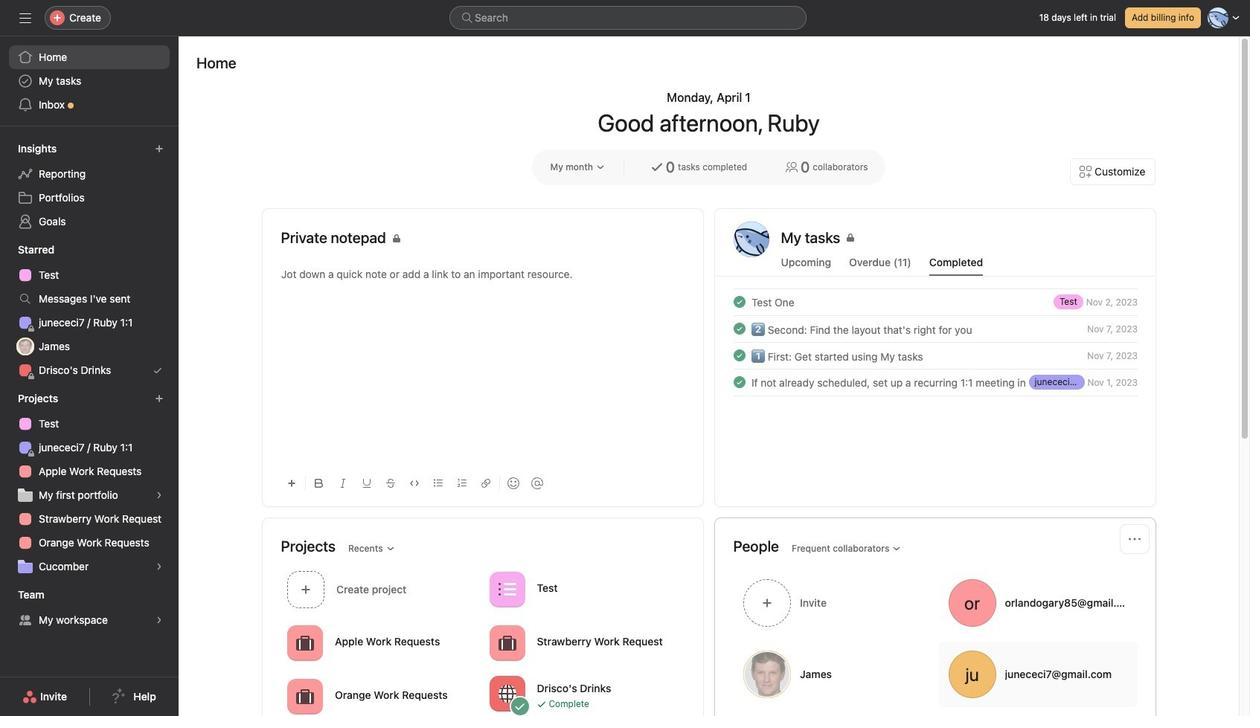 Task type: describe. For each thing, give the bounding box(es) containing it.
2 completed image from the top
[[730, 320, 748, 338]]

projects element
[[0, 385, 179, 582]]

bulleted list image
[[433, 479, 442, 488]]

1 completed image from the top
[[730, 293, 748, 311]]

completed image
[[730, 347, 748, 365]]

2 list item from the top
[[715, 316, 1155, 342]]

link image
[[481, 479, 490, 488]]

bold image
[[314, 479, 323, 488]]

insights element
[[0, 135, 179, 237]]

code image
[[410, 479, 419, 488]]

see details, my first portfolio image
[[155, 491, 164, 500]]

view profile image
[[733, 222, 769, 257]]

3 list item from the top
[[715, 342, 1155, 369]]

new insights image
[[155, 144, 164, 153]]

hide sidebar image
[[19, 12, 31, 24]]

global element
[[0, 36, 179, 126]]

new project or portfolio image
[[155, 394, 164, 403]]

globe image
[[498, 685, 516, 703]]

Completed checkbox
[[730, 320, 748, 338]]

strikethrough image
[[386, 479, 395, 488]]

at mention image
[[531, 478, 543, 490]]

insert an object image
[[287, 479, 296, 488]]

2 completed checkbox from the top
[[730, 347, 748, 365]]



Task type: locate. For each thing, give the bounding box(es) containing it.
1 vertical spatial completed checkbox
[[730, 347, 748, 365]]

completed image up completed image
[[730, 320, 748, 338]]

list image
[[498, 581, 516, 599]]

1 list item from the top
[[715, 289, 1155, 316]]

emoji image
[[507, 478, 519, 490]]

completed checkbox up completed option
[[730, 293, 748, 311]]

0 vertical spatial completed image
[[730, 293, 748, 311]]

list box
[[449, 6, 807, 30]]

completed checkbox down completed option
[[730, 347, 748, 365]]

see details, cucomber image
[[155, 563, 164, 572]]

1 vertical spatial completed image
[[730, 320, 748, 338]]

completed checkbox down completed image
[[730, 374, 748, 391]]

0 vertical spatial completed checkbox
[[730, 293, 748, 311]]

Completed checkbox
[[730, 293, 748, 311], [730, 347, 748, 365], [730, 374, 748, 391]]

list item
[[715, 289, 1155, 316], [715, 316, 1155, 342], [715, 342, 1155, 369], [715, 369, 1155, 396]]

completed image down completed image
[[730, 374, 748, 391]]

1 completed checkbox from the top
[[730, 293, 748, 311]]

teams element
[[0, 582, 179, 636]]

4 list item from the top
[[715, 369, 1155, 396]]

1 briefcase image from the top
[[296, 634, 314, 652]]

2 vertical spatial completed checkbox
[[730, 374, 748, 391]]

2 vertical spatial completed image
[[730, 374, 748, 391]]

starred element
[[0, 237, 179, 385]]

numbered list image
[[457, 479, 466, 488]]

actions image
[[1129, 534, 1140, 545]]

toolbar
[[281, 467, 684, 500]]

briefcase image
[[498, 634, 516, 652]]

3 completed image from the top
[[730, 374, 748, 391]]

2 briefcase image from the top
[[296, 688, 314, 706]]

underline image
[[362, 479, 371, 488]]

briefcase image
[[296, 634, 314, 652], [296, 688, 314, 706]]

italics image
[[338, 479, 347, 488]]

completed image up completed option
[[730, 293, 748, 311]]

0 vertical spatial briefcase image
[[296, 634, 314, 652]]

completed image
[[730, 293, 748, 311], [730, 320, 748, 338], [730, 374, 748, 391]]

3 completed checkbox from the top
[[730, 374, 748, 391]]

see details, my workspace image
[[155, 616, 164, 625]]

1 vertical spatial briefcase image
[[296, 688, 314, 706]]



Task type: vqa. For each thing, say whether or not it's contained in the screenshot.
Teams element
yes



